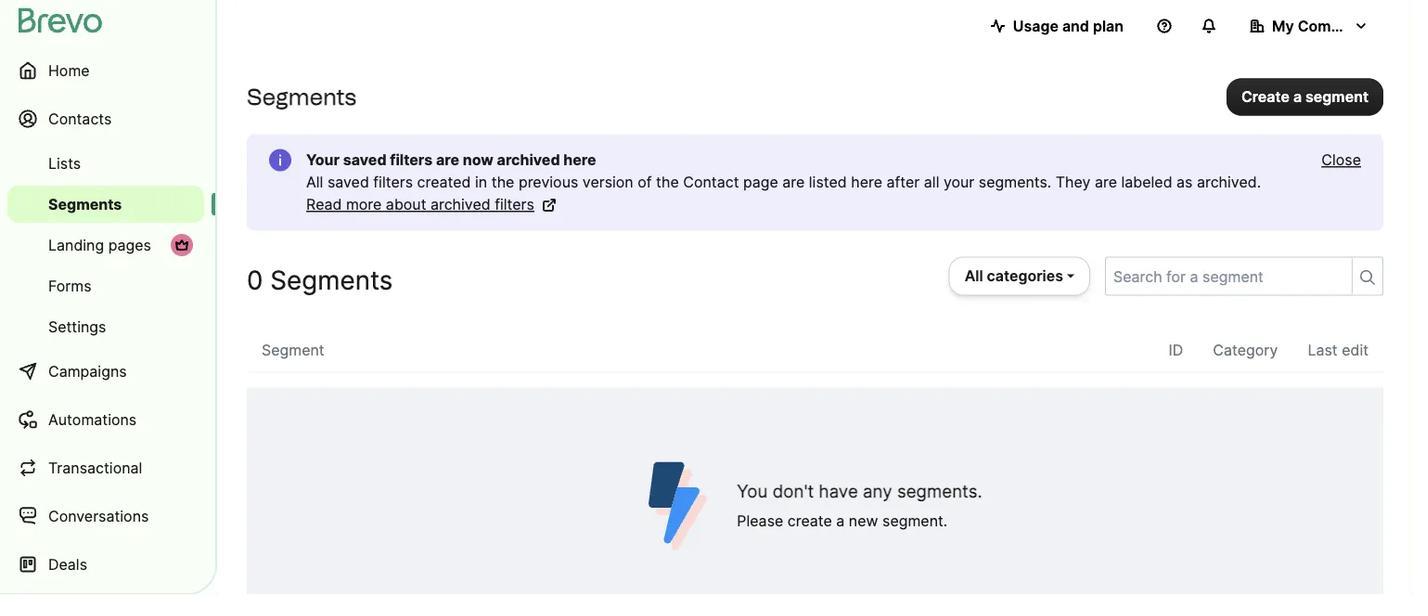 Task type: describe. For each thing, give the bounding box(es) containing it.
landing pages link
[[7, 226, 204, 264]]

all inside button
[[965, 267, 984, 285]]

about
[[386, 195, 427, 213]]

usage and plan
[[1013, 17, 1124, 35]]

archived inside "link"
[[431, 195, 491, 213]]

0 vertical spatial saved
[[343, 151, 387, 169]]

settings
[[48, 317, 106, 336]]

deals
[[48, 555, 87, 573]]

segments link
[[7, 186, 204, 223]]

transactional link
[[7, 446, 204, 490]]

categories
[[987, 267, 1064, 285]]

pages
[[108, 236, 151, 254]]

create
[[788, 512, 832, 530]]

more
[[346, 195, 382, 213]]

listed
[[809, 173, 847, 191]]

contacts link
[[7, 97, 204, 141]]

last
[[1308, 341, 1338, 359]]

read more about archived filters
[[306, 195, 535, 213]]

forms
[[48, 277, 91, 295]]

archived inside the your saved filters are now archived here all saved filters created in the previous version of the contact page are listed here after all your segments. they are labeled as archived.
[[497, 151, 560, 169]]

1 vertical spatial segments.
[[898, 481, 983, 502]]

2 vertical spatial segments
[[270, 264, 393, 295]]

1 the from the left
[[492, 173, 515, 191]]

my
[[1273, 17, 1295, 35]]

campaigns link
[[7, 349, 204, 394]]

Search for a segment search field
[[1106, 258, 1345, 295]]

usage
[[1013, 17, 1059, 35]]

in
[[475, 173, 487, 191]]

0 horizontal spatial here
[[564, 151, 596, 169]]

conversations link
[[7, 494, 204, 538]]

have
[[819, 481, 858, 502]]

create a segment
[[1242, 87, 1369, 106]]

as
[[1177, 173, 1193, 191]]

search image
[[1361, 270, 1376, 285]]

forms link
[[7, 267, 204, 304]]

version
[[583, 173, 634, 191]]

company
[[1298, 17, 1367, 35]]

2 the from the left
[[656, 173, 679, 191]]

0 vertical spatial segments
[[247, 83, 357, 110]]

search button
[[1352, 259, 1383, 294]]

last edit
[[1308, 341, 1369, 359]]

usage and plan button
[[976, 7, 1139, 45]]

0 horizontal spatial are
[[436, 151, 460, 169]]

segments. inside the your saved filters are now archived here all saved filters created in the previous version of the contact page are listed here after all your segments. they are labeled as archived.
[[979, 173, 1052, 191]]

segment
[[1306, 87, 1369, 106]]

0 horizontal spatial a
[[837, 512, 845, 530]]

you don't have any segments.
[[737, 481, 983, 502]]

landing
[[48, 236, 104, 254]]

a inside button
[[1294, 87, 1302, 106]]

lists link
[[7, 145, 204, 182]]

2 horizontal spatial are
[[1095, 173, 1118, 191]]

conversations
[[48, 507, 149, 525]]

your
[[944, 173, 975, 191]]

new
[[849, 512, 879, 530]]

and
[[1063, 17, 1090, 35]]

now
[[463, 151, 494, 169]]

page
[[743, 173, 779, 191]]

any
[[863, 481, 893, 502]]

my company button
[[1236, 7, 1384, 45]]

landing pages
[[48, 236, 151, 254]]



Task type: locate. For each thing, give the bounding box(es) containing it.
0 vertical spatial archived
[[497, 151, 560, 169]]

archived
[[497, 151, 560, 169], [431, 195, 491, 213]]

close link
[[1322, 149, 1362, 171]]

all categories
[[965, 267, 1064, 285]]

are right they
[[1095, 173, 1118, 191]]

they
[[1056, 173, 1091, 191]]

0 segments
[[247, 264, 393, 295]]

1 vertical spatial filters
[[373, 173, 413, 191]]

filters up created
[[390, 151, 433, 169]]

all categories button
[[949, 257, 1091, 296]]

id
[[1169, 341, 1184, 359]]

close
[[1322, 151, 1362, 169]]

the right the in
[[492, 173, 515, 191]]

please create a new segment.
[[737, 512, 948, 530]]

you
[[737, 481, 768, 502]]

1 vertical spatial segments
[[48, 195, 122, 213]]

your
[[306, 151, 340, 169]]

1 horizontal spatial archived
[[497, 151, 560, 169]]

segments. up segment.
[[898, 481, 983, 502]]

transactional
[[48, 459, 142, 477]]

1 horizontal spatial here
[[851, 173, 883, 191]]

deals link
[[7, 542, 204, 587]]

2 vertical spatial filters
[[495, 195, 535, 213]]

of
[[638, 173, 652, 191]]

segments.
[[979, 173, 1052, 191], [898, 481, 983, 502]]

1 horizontal spatial the
[[656, 173, 679, 191]]

archived down created
[[431, 195, 491, 213]]

alert
[[247, 134, 1384, 231]]

archived.
[[1197, 173, 1262, 191]]

left___rvooi image
[[175, 238, 189, 252]]

home
[[48, 61, 90, 79]]

0 horizontal spatial archived
[[431, 195, 491, 213]]

1 horizontal spatial all
[[965, 267, 984, 285]]

category
[[1213, 341, 1279, 359]]

don't
[[773, 481, 814, 502]]

0 horizontal spatial the
[[492, 173, 515, 191]]

created
[[417, 173, 471, 191]]

1 vertical spatial a
[[837, 512, 845, 530]]

lists
[[48, 154, 81, 172]]

0 vertical spatial a
[[1294, 87, 1302, 106]]

segments. right your
[[979, 173, 1052, 191]]

1 vertical spatial saved
[[328, 173, 369, 191]]

1 horizontal spatial are
[[783, 173, 805, 191]]

saved right your
[[343, 151, 387, 169]]

create a segment button
[[1227, 78, 1384, 115]]

here up the "version"
[[564, 151, 596, 169]]

please
[[737, 512, 784, 530]]

segments up the landing
[[48, 195, 122, 213]]

0 vertical spatial filters
[[390, 151, 433, 169]]

the right of
[[656, 173, 679, 191]]

0
[[247, 264, 263, 295]]

are
[[436, 151, 460, 169], [783, 173, 805, 191], [1095, 173, 1118, 191]]

settings link
[[7, 308, 204, 345]]

contacts
[[48, 110, 112, 128]]

saved up more
[[328, 173, 369, 191]]

after
[[887, 173, 920, 191]]

filters inside "link"
[[495, 195, 535, 213]]

create
[[1242, 87, 1290, 106]]

plan
[[1093, 17, 1124, 35]]

a
[[1294, 87, 1302, 106], [837, 512, 845, 530]]

my company
[[1273, 17, 1367, 35]]

automations link
[[7, 397, 204, 442]]

are up created
[[436, 151, 460, 169]]

segment
[[262, 341, 325, 359]]

a left new
[[837, 512, 845, 530]]

1 vertical spatial archived
[[431, 195, 491, 213]]

contact
[[683, 173, 739, 191]]

all down your
[[306, 173, 323, 191]]

filters up about
[[373, 173, 413, 191]]

here left after
[[851, 173, 883, 191]]

segments down read
[[270, 264, 393, 295]]

alert containing your saved filters are now archived here
[[247, 134, 1384, 231]]

home link
[[7, 48, 204, 93]]

filters
[[390, 151, 433, 169], [373, 173, 413, 191], [495, 195, 535, 213]]

campaigns
[[48, 362, 127, 380]]

1 vertical spatial here
[[851, 173, 883, 191]]

automations
[[48, 410, 137, 428]]

here
[[564, 151, 596, 169], [851, 173, 883, 191]]

the
[[492, 173, 515, 191], [656, 173, 679, 191]]

segments
[[247, 83, 357, 110], [48, 195, 122, 213], [270, 264, 393, 295]]

are right page
[[783, 173, 805, 191]]

1 vertical spatial all
[[965, 267, 984, 285]]

saved
[[343, 151, 387, 169], [328, 173, 369, 191]]

segments up your
[[247, 83, 357, 110]]

0 vertical spatial segments.
[[979, 173, 1052, 191]]

previous
[[519, 173, 579, 191]]

segments inside the "segments" link
[[48, 195, 122, 213]]

0 vertical spatial here
[[564, 151, 596, 169]]

a right create
[[1294, 87, 1302, 106]]

0 horizontal spatial all
[[306, 173, 323, 191]]

all left categories in the top right of the page
[[965, 267, 984, 285]]

filters down previous
[[495, 195, 535, 213]]

your saved filters are now archived here all saved filters created in the previous version of the contact page are listed here after all your segments. they are labeled as archived.
[[306, 151, 1262, 191]]

0 vertical spatial all
[[306, 173, 323, 191]]

read
[[306, 195, 342, 213]]

all inside the your saved filters are now archived here all saved filters created in the previous version of the contact page are listed here after all your segments. they are labeled as archived.
[[306, 173, 323, 191]]

all
[[924, 173, 940, 191]]

edit
[[1342, 341, 1369, 359]]

read more about archived filters link
[[306, 194, 557, 216]]

all
[[306, 173, 323, 191], [965, 267, 984, 285]]

labeled
[[1122, 173, 1173, 191]]

archived up previous
[[497, 151, 560, 169]]

1 horizontal spatial a
[[1294, 87, 1302, 106]]

segment.
[[883, 512, 948, 530]]



Task type: vqa. For each thing, say whether or not it's contained in the screenshot.
FILTERS
yes



